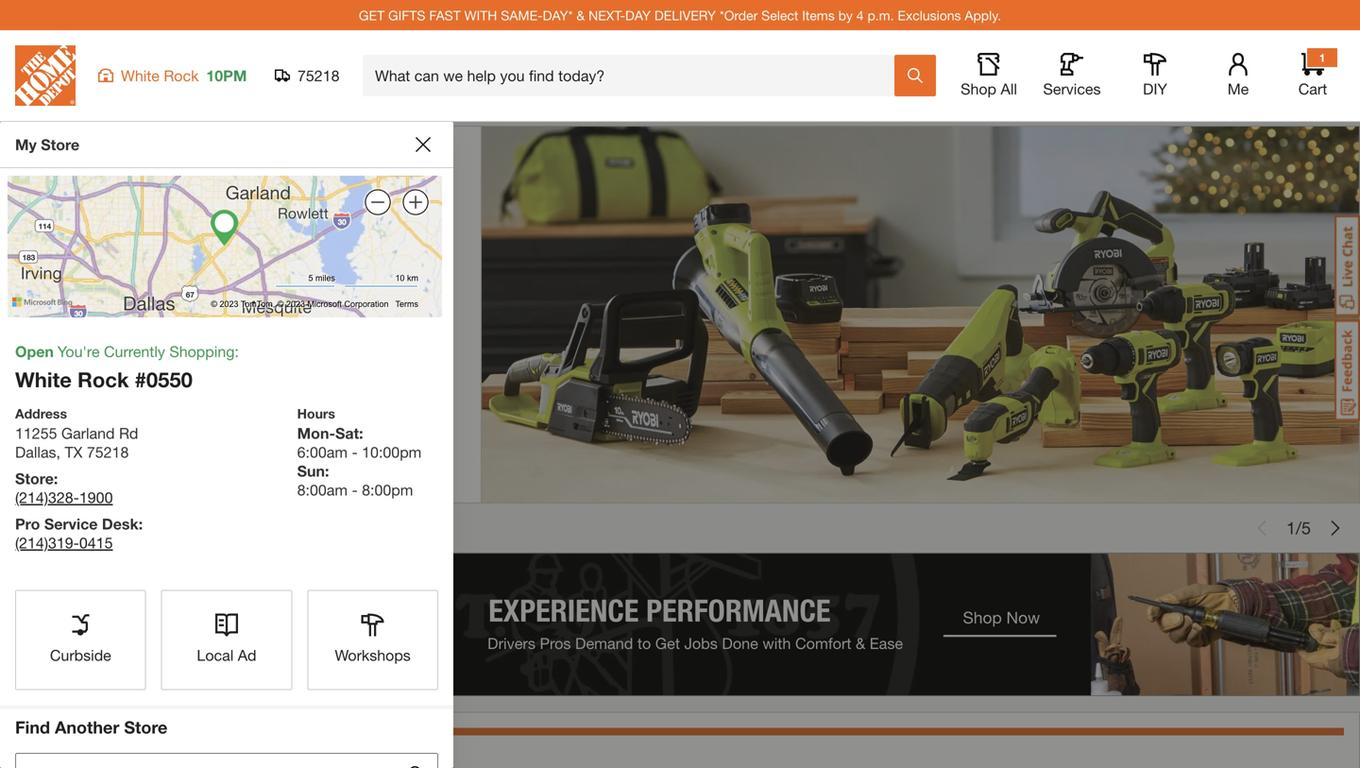 Task type: locate. For each thing, give the bounding box(es) containing it.
: right service
[[139, 515, 143, 533]]

my
[[15, 136, 37, 154]]

shopping:
[[169, 343, 239, 360]]

1 vertical spatial :
[[139, 515, 143, 533]]

- right '8:00am'
[[352, 481, 358, 499]]

1 / 5
[[1287, 518, 1311, 538]]

same-
[[501, 7, 543, 23]]

another
[[55, 717, 119, 737]]

white rock 10pm
[[121, 67, 247, 85]]

0415
[[79, 534, 113, 552]]

store right my
[[41, 136, 80, 154]]

rock
[[164, 67, 199, 85], [77, 367, 129, 392]]

1 vertical spatial store
[[15, 470, 54, 488]]

(214)328-1900 link
[[15, 488, 113, 506]]

hours mon-sat: 6:00am - 10:00pm sun: 8:00am - 8:00pm
[[297, 406, 422, 499]]

0 vertical spatial 1
[[1320, 51, 1326, 64]]

curbside button
[[16, 591, 145, 689]]

white down open
[[15, 367, 72, 392]]

0 horizontal spatial 1
[[1287, 518, 1296, 538]]

/
[[1296, 518, 1302, 538]]

-
[[352, 443, 358, 461], [352, 481, 358, 499]]

1
[[1320, 51, 1326, 64], [1287, 518, 1296, 538]]

1 up cart
[[1320, 51, 1326, 64]]

white left the 10pm
[[121, 67, 160, 85]]

1 horizontal spatial white
[[121, 67, 160, 85]]

rock left the 10pm
[[164, 67, 199, 85]]

white
[[121, 67, 160, 85], [15, 367, 72, 392]]

store inside address 11255 garland rd dallas , tx 75218 store : (214)328-1900 pro service desk : (214)319-0415
[[15, 470, 54, 488]]

local ad
[[197, 646, 257, 664]]

What can we help you find today? search field
[[375, 56, 894, 95]]

tx
[[65, 443, 83, 461]]

fast
[[429, 7, 461, 23]]

*order
[[720, 7, 758, 23]]

rock left #
[[77, 367, 129, 392]]

4
[[857, 7, 864, 23]]

drawer close image
[[416, 137, 431, 152]]

2 vertical spatial store
[[124, 717, 168, 737]]

shop all
[[961, 80, 1018, 98]]

local
[[197, 646, 234, 664]]

workshops button
[[308, 591, 437, 689]]

5
[[1302, 518, 1311, 538]]

terms
[[395, 300, 419, 309]]

rock inside open you're currently shopping: white rock # 0550
[[77, 367, 129, 392]]

0 vertical spatial rock
[[164, 67, 199, 85]]

0 vertical spatial 75218
[[298, 67, 340, 85]]

1 vertical spatial 75218
[[87, 443, 129, 461]]

1 - from the top
[[352, 443, 358, 461]]

0 vertical spatial white
[[121, 67, 160, 85]]

1 vertical spatial rock
[[77, 367, 129, 392]]

0 horizontal spatial 75218
[[87, 443, 129, 461]]

8:00am
[[297, 481, 348, 499]]

75218
[[298, 67, 340, 85], [87, 443, 129, 461]]

1 vertical spatial white
[[15, 367, 72, 392]]

open you're currently shopping: white rock # 0550
[[15, 343, 239, 392]]

1 left 5
[[1287, 518, 1296, 538]]

0 horizontal spatial white
[[15, 367, 72, 392]]

you're
[[57, 343, 100, 360]]

10:00pm
[[362, 443, 422, 461]]

0 vertical spatial -
[[352, 443, 358, 461]]

75218 right the 10pm
[[298, 67, 340, 85]]

sat:
[[335, 424, 363, 442]]

store
[[41, 136, 80, 154], [15, 470, 54, 488], [124, 717, 168, 737]]

: up (214)328-1900 link at left
[[54, 470, 58, 488]]

75218 down garland
[[87, 443, 129, 461]]

gifts
[[388, 7, 426, 23]]

1 horizontal spatial 75218
[[298, 67, 340, 85]]

75218 inside address 11255 garland rd dallas , tx 75218 store : (214)328-1900 pro service desk : (214)319-0415
[[87, 443, 129, 461]]

get
[[359, 7, 385, 23]]

exclusions
[[898, 7, 961, 23]]

next-
[[589, 7, 626, 23]]

1 vertical spatial -
[[352, 481, 358, 499]]

8:00pm
[[362, 481, 413, 499]]

- down sat:
[[352, 443, 358, 461]]

0550
[[146, 367, 193, 392]]

delivery
[[655, 7, 716, 23]]

(214)319-0415 link
[[15, 534, 113, 552]]

6:00am
[[297, 443, 348, 461]]

:
[[54, 470, 58, 488], [139, 515, 143, 533]]

this is the first slide image
[[1255, 521, 1270, 536]]

2 - from the top
[[352, 481, 358, 499]]

store up (214)328-
[[15, 470, 54, 488]]

75218 inside button
[[298, 67, 340, 85]]

apply.
[[965, 7, 1002, 23]]

1 vertical spatial 1
[[1287, 518, 1296, 538]]

me
[[1228, 80, 1249, 98]]

1 horizontal spatial :
[[139, 515, 143, 533]]

open
[[15, 343, 54, 360]]

pro
[[15, 515, 40, 533]]

1900
[[79, 488, 113, 506]]

next slide image
[[1328, 521, 1344, 536]]

0 horizontal spatial rock
[[77, 367, 129, 392]]

by
[[839, 7, 853, 23]]

img for put a bow on tool gifting up to 45% off select tools & tool accessories image
[[0, 126, 1361, 504]]

cart
[[1299, 80, 1328, 98]]

0 vertical spatial :
[[54, 470, 58, 488]]

1 horizontal spatial 1
[[1320, 51, 1326, 64]]

store right another
[[124, 717, 168, 737]]

p.m.
[[868, 7, 894, 23]]

0 horizontal spatial :
[[54, 470, 58, 488]]

mon-
[[297, 424, 335, 442]]



Task type: describe. For each thing, give the bounding box(es) containing it.
workshops
[[335, 646, 411, 664]]

diy button
[[1125, 53, 1186, 98]]

shop
[[961, 80, 997, 98]]

(214)319-
[[15, 534, 79, 552]]

feedback link image
[[1335, 319, 1361, 421]]

cart 1
[[1299, 51, 1328, 98]]

day
[[626, 7, 651, 23]]

1 horizontal spatial rock
[[164, 67, 199, 85]]

service
[[44, 515, 98, 533]]

with
[[465, 7, 497, 23]]

currently
[[104, 343, 165, 360]]

services button
[[1042, 53, 1103, 98]]

address
[[15, 406, 67, 421]]

shop all button
[[959, 53, 1020, 98]]

garland
[[61, 424, 115, 442]]

10pm
[[206, 67, 247, 85]]

&
[[577, 7, 585, 23]]

all
[[1001, 80, 1018, 98]]

diy
[[1143, 80, 1168, 98]]

ZIP Code, City, State, or Store # text field
[[15, 753, 406, 768]]

my store
[[15, 136, 80, 154]]

white inside open you're currently shopping: white rock # 0550
[[15, 367, 72, 392]]

75218 button
[[275, 66, 340, 85]]

curbside
[[50, 646, 111, 664]]

find
[[15, 717, 50, 737]]

services
[[1044, 80, 1101, 98]]

#
[[135, 367, 146, 392]]

me button
[[1208, 53, 1269, 98]]

,
[[56, 443, 60, 461]]

(214)328-
[[15, 488, 79, 506]]

address 11255 garland rd dallas , tx 75218 store : (214)328-1900 pro service desk : (214)319-0415
[[15, 406, 147, 552]]

ad
[[238, 646, 257, 664]]

local ad button
[[162, 591, 291, 689]]

0 vertical spatial store
[[41, 136, 80, 154]]

rd
[[119, 424, 138, 442]]

day*
[[543, 7, 573, 23]]

dallas
[[15, 443, 56, 461]]

sun:
[[297, 462, 329, 480]]

1 inside cart 1
[[1320, 51, 1326, 64]]

11255
[[15, 424, 57, 442]]

the home depot logo image
[[15, 45, 76, 106]]

items
[[802, 7, 835, 23]]

get gifts fast with same-day* & next-day delivery *order select items by 4 p.m. exclusions apply.
[[359, 7, 1002, 23]]

terms link
[[395, 298, 419, 311]]

hours
[[297, 406, 335, 421]]

desk
[[102, 515, 139, 533]]

microsoft bing image
[[12, 289, 77, 316]]

find another store
[[15, 717, 168, 737]]

select
[[762, 7, 799, 23]]



Task type: vqa. For each thing, say whether or not it's contained in the screenshot.
Service
yes



